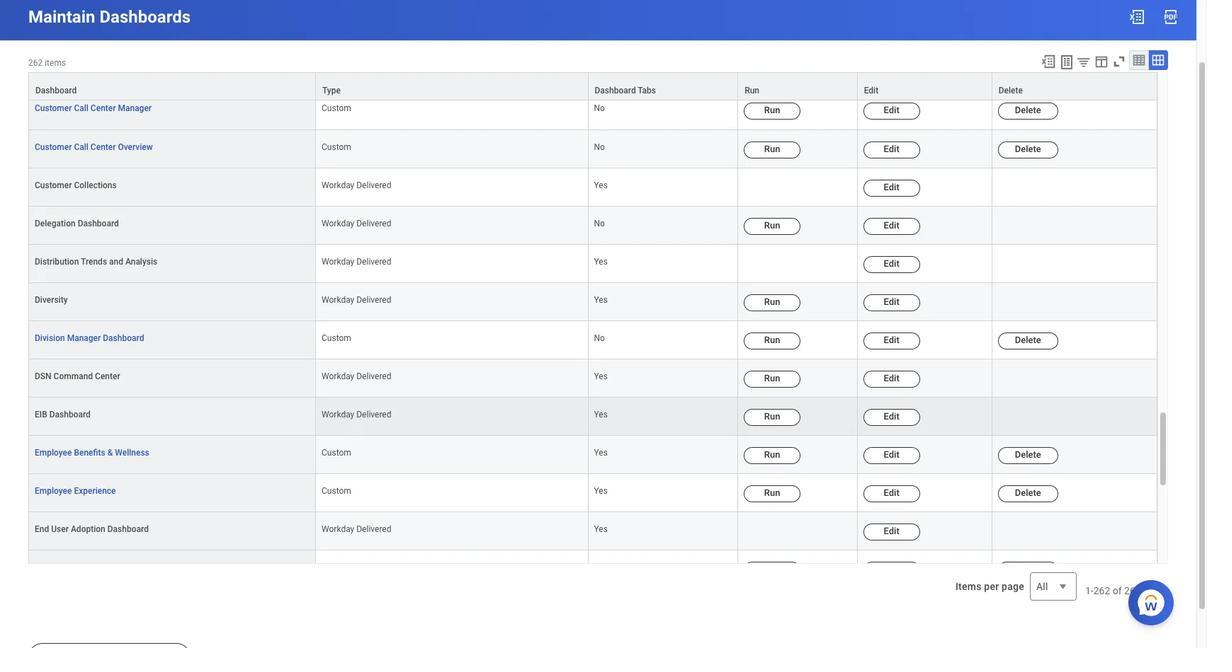 Task type: locate. For each thing, give the bounding box(es) containing it.
5 no from the top
[[594, 334, 605, 344]]

dashboard up customer call center manager link
[[66, 65, 108, 75]]

no
[[594, 65, 605, 75], [594, 104, 605, 114], [594, 142, 605, 152], [594, 219, 605, 229], [594, 334, 605, 344]]

2 vertical spatial center
[[95, 372, 120, 382]]

customer up delegation
[[35, 180, 72, 190]]

10 run button from the top
[[744, 486, 801, 503]]

0 vertical spatial center
[[91, 104, 116, 114]]

division
[[35, 334, 65, 344]]

3 workday from the top
[[322, 257, 354, 267]]

division manager dashboard
[[35, 334, 144, 344]]

5 workday from the top
[[322, 372, 354, 382]]

2 row from the top
[[28, 72, 1157, 101]]

maintain dashboards
[[28, 7, 191, 27]]

3 workday delivered from the top
[[322, 257, 391, 267]]

1 horizontal spatial 262
[[1094, 586, 1110, 597]]

3 run button from the top
[[744, 141, 801, 158]]

7 delivered from the top
[[356, 525, 391, 535]]

delete for 6th delete button from the bottom
[[1015, 105, 1041, 116]]

12 edit button from the top
[[863, 486, 920, 503]]

essential
[[35, 563, 69, 573]]

1 customer from the top
[[35, 104, 72, 114]]

2 delivered from the top
[[356, 219, 391, 229]]

custom dashboard
[[35, 65, 108, 75]]

row
[[28, 53, 1157, 92], [28, 72, 1157, 101], [28, 92, 1157, 130], [28, 130, 1157, 168], [28, 207, 1157, 245], [28, 283, 1157, 322], [28, 322, 1157, 360], [28, 360, 1157, 398], [28, 398, 1157, 436], [28, 436, 1157, 475], [28, 475, 1157, 513], [28, 551, 1157, 590]]

center
[[91, 104, 116, 114], [91, 142, 116, 152], [95, 372, 120, 382]]

11 run button from the top
[[744, 563, 801, 580]]

employee experience
[[35, 487, 116, 497]]

collections
[[74, 180, 117, 190]]

analysis
[[125, 257, 157, 267]]

center left overview
[[91, 142, 116, 152]]

workday
[[322, 180, 354, 190], [322, 219, 354, 229], [322, 257, 354, 267], [322, 295, 354, 305], [322, 372, 354, 382], [322, 410, 354, 420], [322, 525, 354, 535]]

dashboard button
[[29, 73, 315, 100]]

items inside status
[[1143, 586, 1168, 597]]

delete for 1st delete button
[[1015, 67, 1041, 77]]

1 yes from the top
[[594, 180, 608, 190]]

customer for customer collections
[[35, 180, 72, 190]]

&
[[107, 449, 113, 458]]

customer inside edit row
[[35, 180, 72, 190]]

3 delivered from the top
[[356, 257, 391, 267]]

workday delivered
[[322, 180, 391, 190], [322, 219, 391, 229], [322, 257, 391, 267], [322, 295, 391, 305], [322, 372, 391, 382], [322, 410, 391, 420], [322, 525, 391, 535]]

dashboard tabs button
[[588, 73, 738, 100]]

maintain
[[28, 7, 95, 27]]

delete inside delete popup button
[[999, 86, 1023, 96]]

toolbar
[[1034, 50, 1168, 72]]

center up the customer call center overview link
[[91, 104, 116, 114]]

0 horizontal spatial manager
[[67, 334, 101, 344]]

dashboard inside dashboard tabs 'popup button'
[[595, 86, 636, 96]]

edit
[[884, 67, 899, 77], [864, 86, 878, 96], [884, 105, 899, 116], [884, 143, 899, 154], [884, 182, 899, 192], [884, 220, 899, 231], [884, 258, 899, 269], [884, 297, 899, 307], [884, 335, 899, 346], [884, 373, 899, 384], [884, 412, 899, 422], [884, 450, 899, 461], [884, 488, 899, 499], [884, 527, 899, 537], [884, 565, 899, 575]]

customer
[[35, 104, 72, 114], [35, 142, 72, 152], [35, 180, 72, 190]]

dashboard inside end user adoption dashboard element
[[108, 525, 149, 535]]

2 delete button from the top
[[998, 103, 1058, 120]]

7 row from the top
[[28, 322, 1157, 360]]

employee left benefits at bottom left
[[35, 449, 72, 458]]

262 down the maintain at the left
[[28, 58, 43, 68]]

7 delete button from the top
[[998, 563, 1058, 580]]

1 no from the top
[[594, 65, 605, 75]]

2 workday from the top
[[322, 219, 354, 229]]

1 vertical spatial manager
[[67, 334, 101, 344]]

delivered
[[356, 180, 391, 190], [356, 219, 391, 229], [356, 257, 391, 267], [356, 295, 391, 305], [356, 372, 391, 382], [356, 410, 391, 420], [356, 525, 391, 535]]

6 delete button from the top
[[998, 486, 1058, 503]]

1 employee from the top
[[35, 449, 72, 458]]

dashboard left tabs
[[595, 86, 636, 96]]

8 edit button from the top
[[863, 333, 920, 350]]

items right of
[[1143, 586, 1168, 597]]

customer call center overview
[[35, 142, 153, 152]]

customer down the custom dashboard
[[35, 104, 72, 114]]

8 yes from the top
[[594, 525, 608, 535]]

7 edit button from the top
[[863, 295, 920, 312]]

run
[[764, 67, 780, 77], [745, 86, 759, 96], [764, 105, 780, 116], [764, 143, 780, 154], [764, 220, 780, 231], [764, 297, 780, 307], [764, 335, 780, 346], [764, 373, 780, 384], [764, 412, 780, 422], [764, 450, 780, 461], [764, 488, 780, 499], [764, 565, 780, 575]]

employee
[[35, 449, 72, 458], [35, 487, 72, 497]]

center right command
[[95, 372, 120, 382]]

1 vertical spatial items
[[1143, 586, 1168, 597]]

14 edit button from the top
[[863, 563, 920, 580]]

7 workday delivered from the top
[[322, 525, 391, 535]]

dashboard inside dashboard popup button
[[35, 86, 77, 96]]

type button
[[316, 73, 588, 100]]

dsn
[[35, 372, 51, 382]]

4 workday from the top
[[322, 295, 354, 305]]

yes
[[594, 180, 608, 190], [594, 257, 608, 267], [594, 295, 608, 305], [594, 372, 608, 382], [594, 410, 608, 420], [594, 449, 608, 458], [594, 487, 608, 497], [594, 525, 608, 535], [594, 563, 608, 573]]

1 run button from the top
[[744, 65, 801, 82]]

1 vertical spatial call
[[74, 142, 88, 152]]

page
[[1002, 582, 1024, 593]]

1 delete button from the top
[[998, 65, 1058, 82]]

items down the maintain at the left
[[45, 58, 66, 68]]

center for manager
[[91, 104, 116, 114]]

edit row
[[28, 168, 1157, 207], [28, 245, 1157, 283], [28, 513, 1157, 551]]

3 no from the top
[[594, 142, 605, 152]]

adoption
[[71, 525, 105, 535]]

2 employee from the top
[[35, 487, 72, 497]]

export to excel image
[[1128, 9, 1145, 26]]

edit button
[[863, 65, 920, 82], [863, 103, 920, 120], [863, 141, 920, 158], [863, 180, 920, 197], [863, 218, 920, 235], [863, 256, 920, 273], [863, 295, 920, 312], [863, 333, 920, 350], [863, 371, 920, 388], [863, 410, 920, 427], [863, 448, 920, 465], [863, 486, 920, 503], [863, 524, 920, 541], [863, 563, 920, 580]]

no for customer call center overview
[[594, 142, 605, 152]]

262
[[28, 58, 43, 68], [1094, 586, 1110, 597], [1124, 586, 1141, 597]]

items
[[45, 58, 66, 68], [1143, 586, 1168, 597]]

run button
[[738, 73, 857, 100]]

9 yes from the top
[[594, 563, 608, 573]]

5 delete button from the top
[[998, 448, 1058, 465]]

center inside the customer call center overview link
[[91, 142, 116, 152]]

3 edit button from the top
[[863, 141, 920, 158]]

1 call from the top
[[74, 104, 88, 114]]

manager right division
[[67, 334, 101, 344]]

call for overview
[[74, 142, 88, 152]]

export to excel image
[[1041, 54, 1056, 69]]

1 edit row from the top
[[28, 168, 1157, 207]]

customer call center manager
[[35, 104, 152, 114]]

dashboard right adoption
[[108, 525, 149, 535]]

dashboard down the custom dashboard
[[35, 86, 77, 96]]

customer up 'customer collections' element
[[35, 142, 72, 152]]

distribution trends and analysis
[[35, 257, 157, 267]]

dashboard
[[66, 65, 108, 75], [35, 86, 77, 96], [595, 86, 636, 96], [78, 219, 119, 229], [103, 334, 144, 344], [49, 410, 91, 420], [108, 525, 149, 535]]

1 horizontal spatial items
[[1143, 586, 1168, 597]]

0 vertical spatial customer
[[35, 104, 72, 114]]

dashboard up distribution trends and analysis element
[[78, 219, 119, 229]]

3 customer from the top
[[35, 180, 72, 190]]

manager
[[118, 104, 152, 114], [67, 334, 101, 344]]

262 right of
[[1124, 586, 1141, 597]]

customer for customer call center overview
[[35, 142, 72, 152]]

per
[[984, 582, 999, 593]]

dashboard inside delegation dashboard element
[[78, 219, 119, 229]]

center inside customer call center manager link
[[91, 104, 116, 114]]

1 vertical spatial customer
[[35, 142, 72, 152]]

edit inside popup button
[[864, 86, 878, 96]]

2 call from the top
[[74, 142, 88, 152]]

delegation dashboard
[[35, 219, 119, 229]]

edit button
[[858, 73, 992, 100]]

dashboard up dsn command center element
[[103, 334, 144, 344]]

0 vertical spatial edit row
[[28, 168, 1157, 207]]

4 delete button from the top
[[998, 333, 1058, 350]]

1 vertical spatial edit row
[[28, 245, 1157, 283]]

262 left of
[[1094, 586, 1110, 597]]

call up 'customer collections' element
[[74, 142, 88, 152]]

2 vertical spatial customer
[[35, 180, 72, 190]]

run button
[[744, 65, 801, 82], [744, 103, 801, 120], [744, 141, 801, 158], [744, 218, 801, 235], [744, 295, 801, 312], [744, 333, 801, 350], [744, 371, 801, 388], [744, 410, 801, 427], [744, 448, 801, 465], [744, 486, 801, 503], [744, 563, 801, 580]]

6 workday delivered from the top
[[322, 410, 391, 420]]

11 row from the top
[[28, 475, 1157, 513]]

1 vertical spatial employee
[[35, 487, 72, 497]]

dashboard right eib
[[49, 410, 91, 420]]

custom for customer call center overview
[[322, 142, 351, 152]]

call
[[74, 104, 88, 114], [74, 142, 88, 152]]

distribution trends and analysis element
[[35, 254, 157, 267]]

0 vertical spatial manager
[[118, 104, 152, 114]]

employee for employee benefits & wellness
[[35, 449, 72, 458]]

custom
[[35, 65, 64, 75], [322, 65, 351, 75], [322, 104, 351, 114], [322, 142, 351, 152], [322, 334, 351, 344], [322, 449, 351, 458], [322, 487, 351, 497], [322, 563, 351, 573]]

items
[[956, 582, 982, 593]]

1 workday delivered from the top
[[322, 180, 391, 190]]

delete for fourth delete button
[[1015, 335, 1041, 346]]

1 horizontal spatial manager
[[118, 104, 152, 114]]

delete button
[[998, 65, 1058, 82], [998, 103, 1058, 120], [998, 141, 1058, 158], [998, 333, 1058, 350], [998, 448, 1058, 465], [998, 486, 1058, 503], [998, 563, 1058, 580]]

11 edit button from the top
[[863, 448, 920, 465]]

0 horizontal spatial 262
[[28, 58, 43, 68]]

end
[[35, 525, 49, 535]]

employee up user at the left of the page
[[35, 487, 72, 497]]

0 vertical spatial items
[[45, 58, 66, 68]]

4 workday delivered from the top
[[322, 295, 391, 305]]

employee for employee experience
[[35, 487, 72, 497]]

6 row from the top
[[28, 283, 1157, 322]]

delete for fifth delete button from the bottom
[[1015, 143, 1041, 154]]

2 no from the top
[[594, 104, 605, 114]]

custom for essential workers
[[322, 563, 351, 573]]

division manager dashboard link
[[35, 331, 144, 344]]

12 row from the top
[[28, 551, 1157, 590]]

0 vertical spatial call
[[74, 104, 88, 114]]

type
[[322, 86, 341, 96]]

9 row from the top
[[28, 398, 1157, 436]]

2 vertical spatial edit row
[[28, 513, 1157, 551]]

call up the customer call center overview link
[[74, 104, 88, 114]]

delegation dashboard element
[[35, 216, 119, 229]]

3 row from the top
[[28, 92, 1157, 130]]

8 run button from the top
[[744, 410, 801, 427]]

2 customer from the top
[[35, 142, 72, 152]]

7 workday from the top
[[322, 525, 354, 535]]

4 run button from the top
[[744, 218, 801, 235]]

2 run button from the top
[[744, 103, 801, 120]]

0 vertical spatial employee
[[35, 449, 72, 458]]

3 edit row from the top
[[28, 513, 1157, 551]]

1 row from the top
[[28, 53, 1157, 92]]

dashboard tabs
[[595, 86, 656, 96]]

dashboard inside division manager dashboard link
[[103, 334, 144, 344]]

customer collections element
[[35, 178, 117, 190]]

8 row from the top
[[28, 360, 1157, 398]]

6 workday from the top
[[322, 410, 354, 420]]

cell
[[738, 168, 858, 207], [992, 168, 1157, 207], [992, 207, 1157, 245], [738, 245, 858, 283], [992, 245, 1157, 283], [992, 283, 1157, 322], [992, 360, 1157, 398], [992, 398, 1157, 436], [738, 513, 858, 551], [992, 513, 1157, 551]]

1 vertical spatial center
[[91, 142, 116, 152]]

user
[[51, 525, 69, 535]]

delete for delete popup button
[[999, 86, 1023, 96]]

delete
[[1015, 67, 1041, 77], [999, 86, 1023, 96], [1015, 105, 1041, 116], [1015, 143, 1041, 154], [1015, 335, 1041, 346], [1015, 450, 1041, 461], [1015, 488, 1041, 499], [1015, 565, 1041, 575]]

manager up overview
[[118, 104, 152, 114]]

2 yes from the top
[[594, 257, 608, 267]]

row containing dashboard
[[28, 72, 1157, 101]]

customer call center overview link
[[35, 139, 153, 152]]



Task type: describe. For each thing, give the bounding box(es) containing it.
delegation
[[35, 219, 76, 229]]

no for custom dashboard
[[594, 65, 605, 75]]

3 yes from the top
[[594, 295, 608, 305]]

eib
[[35, 410, 47, 420]]

tabs
[[638, 86, 656, 96]]

5 delivered from the top
[[356, 372, 391, 382]]

1 edit button from the top
[[863, 65, 920, 82]]

dashboard inside eib dashboard element
[[49, 410, 91, 420]]

diversity
[[35, 295, 68, 305]]

dsn command center element
[[35, 369, 120, 382]]

export to worksheets image
[[1058, 54, 1075, 71]]

delete for 2nd delete button from the bottom of the page
[[1015, 488, 1041, 499]]

employee experience link
[[35, 484, 116, 497]]

6 run button from the top
[[744, 333, 801, 350]]

no for customer call center manager
[[594, 104, 605, 114]]

0 horizontal spatial items
[[45, 58, 66, 68]]

1 delivered from the top
[[356, 180, 391, 190]]

dashboards
[[99, 7, 191, 27]]

5 yes from the top
[[594, 410, 608, 420]]

5 run button from the top
[[744, 295, 801, 312]]

customer call center manager link
[[35, 101, 152, 114]]

of
[[1113, 586, 1122, 597]]

2 edit row from the top
[[28, 245, 1157, 283]]

13 edit button from the top
[[863, 524, 920, 541]]

custom for division manager dashboard
[[322, 334, 351, 344]]

diversity element
[[35, 292, 68, 305]]

customer collections
[[35, 180, 117, 190]]

workers
[[71, 563, 103, 573]]

6 delivered from the top
[[356, 410, 391, 420]]

1-262 of 262 items
[[1085, 586, 1168, 597]]

4 row from the top
[[28, 130, 1157, 168]]

1-262 of 262 items status
[[1085, 584, 1168, 599]]

1 workday from the top
[[322, 180, 354, 190]]

10 edit button from the top
[[863, 410, 920, 427]]

table image
[[1132, 53, 1146, 67]]

wellness
[[115, 449, 149, 458]]

eib dashboard element
[[35, 407, 91, 420]]

center for overview
[[91, 142, 116, 152]]

no for division manager dashboard
[[594, 334, 605, 344]]

4 no from the top
[[594, 219, 605, 229]]

4 edit button from the top
[[863, 180, 920, 197]]

2 horizontal spatial 262
[[1124, 586, 1141, 597]]

center inside dsn command center element
[[95, 372, 120, 382]]

end user adoption dashboard element
[[35, 522, 149, 535]]

delete button
[[992, 73, 1157, 100]]

items per page
[[956, 582, 1024, 593]]

overview
[[118, 142, 153, 152]]

custom for customer call center manager
[[322, 104, 351, 114]]

employee benefits & wellness link
[[35, 446, 149, 458]]

delete for 5th delete button
[[1015, 450, 1041, 461]]

select to filter grid data image
[[1076, 55, 1092, 69]]

7 yes from the top
[[594, 487, 608, 497]]

command
[[54, 372, 93, 382]]

5 edit button from the top
[[863, 218, 920, 235]]

benefits
[[74, 449, 105, 458]]

3 delete button from the top
[[998, 141, 1058, 158]]

view printable version (pdf) image
[[1162, 9, 1179, 26]]

employee benefits & wellness
[[35, 449, 149, 458]]

dashboard inside custom dashboard link
[[66, 65, 108, 75]]

click to view/edit grid preferences image
[[1094, 54, 1109, 69]]

essential workers
[[35, 563, 103, 573]]

run inside popup button
[[745, 86, 759, 96]]

custom dashboard link
[[35, 63, 108, 75]]

custom for custom dashboard
[[322, 65, 351, 75]]

delete for first delete button from the bottom of the page
[[1015, 565, 1041, 575]]

call for manager
[[74, 104, 88, 114]]

essential workers link
[[35, 561, 103, 573]]

and
[[109, 257, 123, 267]]

experience
[[74, 487, 116, 497]]

262 items
[[28, 58, 66, 68]]

9 edit button from the top
[[863, 371, 920, 388]]

end user adoption dashboard
[[35, 525, 149, 535]]

items per page element
[[953, 565, 1077, 610]]

6 yes from the top
[[594, 449, 608, 458]]

10 row from the top
[[28, 436, 1157, 475]]

dsn command center
[[35, 372, 120, 382]]

expand table image
[[1151, 53, 1165, 67]]

2 edit button from the top
[[863, 103, 920, 120]]

trends
[[81, 257, 107, 267]]

7 run button from the top
[[744, 371, 801, 388]]

customer for customer call center manager
[[35, 104, 72, 114]]

1-
[[1085, 586, 1094, 597]]

9 run button from the top
[[744, 448, 801, 465]]

6 edit button from the top
[[863, 256, 920, 273]]

fullscreen image
[[1111, 54, 1127, 69]]

5 row from the top
[[28, 207, 1157, 245]]

custom for employee benefits & wellness
[[322, 449, 351, 458]]

2 workday delivered from the top
[[322, 219, 391, 229]]

4 delivered from the top
[[356, 295, 391, 305]]

5 workday delivered from the top
[[322, 372, 391, 382]]

eib dashboard
[[35, 410, 91, 420]]

4 yes from the top
[[594, 372, 608, 382]]

distribution
[[35, 257, 79, 267]]

custom for employee experience
[[322, 487, 351, 497]]



Task type: vqa. For each thing, say whether or not it's contained in the screenshot.
"per"
yes



